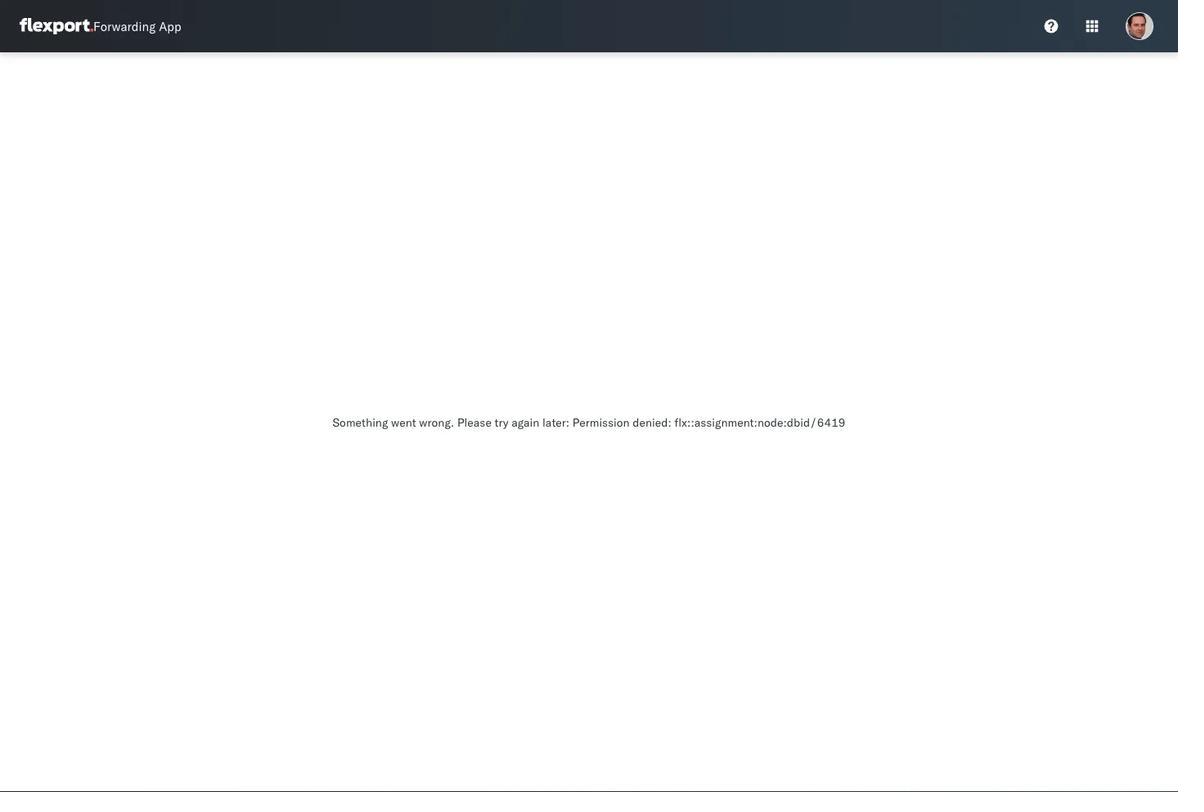 Task type: describe. For each thing, give the bounding box(es) containing it.
please
[[457, 415, 492, 429]]

denied:
[[633, 415, 671, 429]]

went
[[391, 415, 416, 429]]

something went wrong. please try again later: permission denied: flx::assignment:node:dbid/6419
[[333, 415, 845, 429]]

try
[[495, 415, 509, 429]]

again
[[511, 415, 539, 429]]

wrong.
[[419, 415, 454, 429]]



Task type: locate. For each thing, give the bounding box(es) containing it.
forwarding app link
[[20, 18, 181, 34]]

later:
[[542, 415, 569, 429]]

flx::assignment:node:dbid/6419
[[674, 415, 845, 429]]

forwarding
[[93, 18, 156, 34]]

forwarding app
[[93, 18, 181, 34]]

something
[[333, 415, 388, 429]]

app
[[159, 18, 181, 34]]

permission
[[572, 415, 630, 429]]

flexport. image
[[20, 18, 93, 34]]



Task type: vqa. For each thing, say whether or not it's contained in the screenshot.
App
yes



